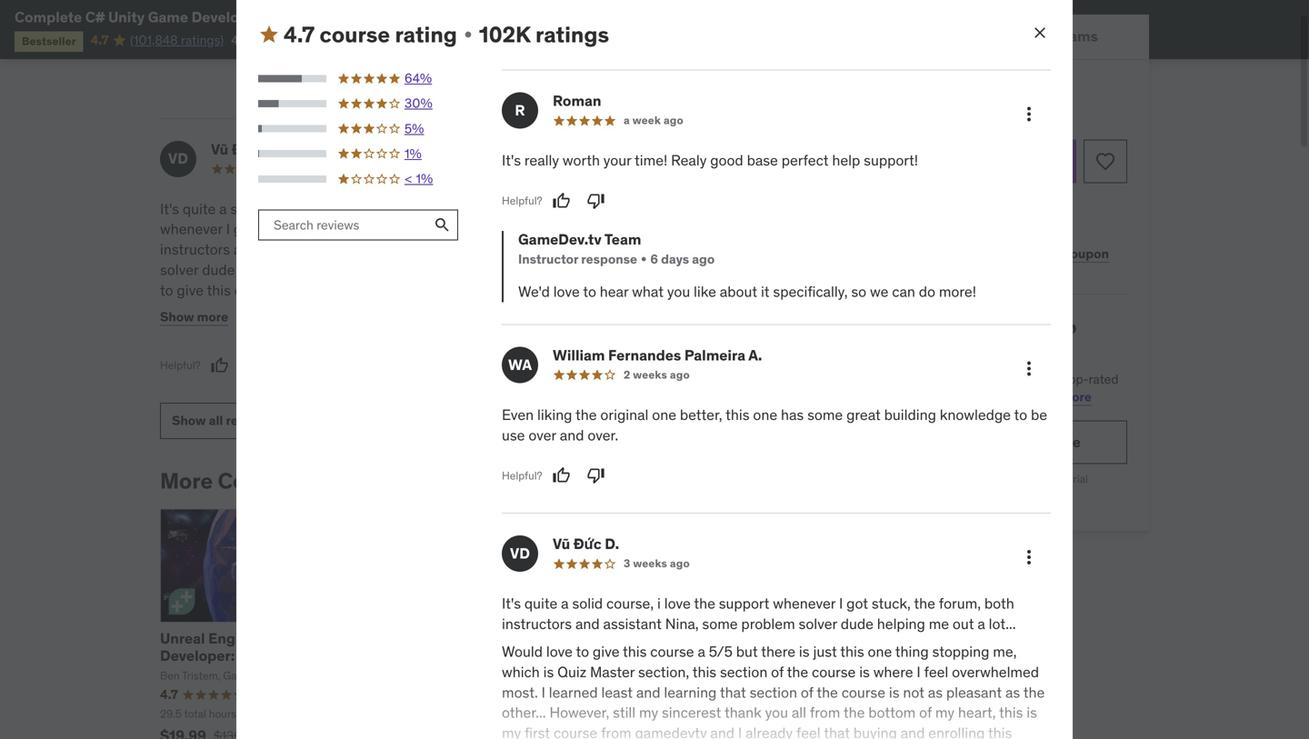 Task type: describe. For each thing, give the bounding box(es) containing it.
first inside the would love to give this course a 5/5 but there is just this one thing stopping me, which is quiz master section, this section of the course is where i feel overwhelmed most. i learned least and learning that section of the course is not as pleasant as the other... however, still my sincerest thank you all from the bottom of my heart, this is my first course from gamedevtv and i already feel that buying and enrolling this course is worth my time(and money).
[[265, 424, 291, 442]]

left
[[934, 108, 953, 124]]

complete c# unity game developer 2d
[[15, 8, 285, 26]]

there inside it's quite a solid course, i love the support whenever i got stuck, the forum, both instructors and assistant nina, some problem solver dude helping me out a lot... would love to give this course a 5/5 but there is just this one thing stopping me, which is quiz master section, this section of the course is where i feel overwhelmed most. i learned least and learning that section of the course is not as pleasant as the other... however, still my sincerest thank you all from the bottom of my heart, this is my first course from gamedevtv and i already feel that buying and enrolling
[[761, 643, 796, 661]]

davidson, inside complete c# unity game developer 3d ben tristem, rick davidson, gamedev.tv team, gary pettie
[[681, 669, 729, 683]]

william
[[553, 346, 605, 365]]

2 horizontal spatial learn
[[1024, 389, 1058, 405]]

0 horizontal spatial over.
[[521, 24, 552, 42]]

overwhelmed inside the would love to give this course a 5/5 but there is just this one thing stopping me, which is quiz master section, this section of the course is where i feel overwhelmed most. i learned least and learning that section of the course is not as pleasant as the other... however, still my sincerest thank you all from the bottom of my heart, this is my first course from gamedevtv and i already feel that buying and enrolling this course is worth my time(and money).
[[188, 342, 275, 361]]

base
[[747, 151, 778, 170]]

back
[[994, 198, 1019, 212]]

1 horizontal spatial be
[[1031, 406, 1048, 424]]

support for it's quite a solid course, i love the support whenever i got stuck, the forum, both instructors and assistant nina, some problem solver dude helping me out a lot...
[[377, 199, 428, 218]]

already inside the would love to give this course a 5/5 but there is just this one thing stopping me, which is quiz master section, this section of the course is where i feel overwhelmed most. i learned least and learning that section of the course is not as pleasant as the other... however, still my sincerest thank you all from the bottom of my heart, this is my first course from gamedevtv and i already feel that buying and enrolling this course is worth my time(and money).
[[195, 444, 243, 463]]

things
[[540, 261, 581, 279]]

this inside "get this course, plus 11,000+ of our top-rated courses, with personal plan."
[[886, 371, 907, 387]]

1 vertical spatial 1%
[[416, 171, 433, 187]]

team, inside complete c# unity game developer 3d ben tristem, rick davidson, gamedev.tv team, gary pettie
[[594, 684, 623, 699]]

learned inside it's quite a solid course, i love the support whenever i got stuck, the forum, both instructors and assistant nina, some problem solver dude helping me out a lot... would love to give this course a 5/5 but there is just this one thing stopping me, which is quiz master section, this section of the course is where i feel overwhelmed most. i learned least and learning that section of the course is not as pleasant as the other... however, still my sincerest thank you all from the bottom of my heart, this is my first course from gamedevtv and i already feel that buying and enrolling
[[549, 683, 598, 702]]

least inside the would love to give this course a 5/5 but there is just this one thing stopping me, which is quiz master section, this section of the course is where i feel overwhelmed most. i learned least and learning that section of the course is not as pleasant as the other... however, still my sincerest thank you all from the bottom of my heart, this is my first course from gamedevtv and i already feel that buying and enrolling this course is worth my time(and money).
[[378, 342, 410, 361]]

all levels
[[519, 707, 564, 721]]

quiz inside it's quite a solid course, i love the support whenever i got stuck, the forum, both instructors and assistant nina, some problem solver dude helping me out a lot... would love to give this course a 5/5 but there is just this one thing stopping me, which is quiz master section, this section of the course is where i feel overwhelmed most. i learned least and learning that section of the course is not as pleasant as the other... however, still my sincerest thank you all from the bottom of my heart, this is my first course from gamedevtv and i already feel that buying and enrolling
[[558, 663, 587, 682]]

1 vertical spatial liking
[[538, 406, 573, 424]]

lectures for 205 lectures all levels
[[703, 707, 742, 721]]

teams
[[1054, 27, 1099, 45]]

40834 reviews element
[[683, 688, 724, 703]]

support!
[[864, 151, 919, 170]]

total for 30.5
[[619, 707, 641, 721]]

1 ben from the left
[[160, 669, 180, 683]]

quite for it's quite a solid course, i love the support whenever i got stuck, the forum, both instructors and assistant nina, some problem solver dude helping me out a lot...
[[183, 199, 216, 218]]

love up the complete c# unity game developer 3d link
[[665, 595, 691, 613]]

buying inside it's quite a solid course, i love the support whenever i got stuck, the forum, both instructors and assistant nina, some problem solver dude helping me out a lot... would love to give this course a 5/5 but there is just this one thing stopping me, which is quiz master section, this section of the course is where i feel overwhelmed most. i learned least and learning that section of the course is not as pleasant as the other... however, still my sincerest thank you all from the bottom of my heart, this is my first course from gamedevtv and i already feel that buying and enrolling
[[854, 724, 898, 739]]

quite for it's quite a solid course, i love the support whenever i got stuck, the forum, both instructors and assistant nina, some problem solver dude helping me out a lot... would love to give this course a 5/5 but there is just this one thing stopping me, which is quiz master section, this section of the course is where i feel overwhelmed most. i learned least and learning that section of the course is not as pleasant as the other... however, still my sincerest thank you all from the bottom of my heart, this is my first course from gamedevtv and i already feel that buying and enrolling 
[[525, 595, 558, 613]]

surely
[[678, 261, 719, 279]]

developer:
[[160, 647, 235, 665]]

you left like
[[667, 282, 691, 301]]

stopping inside it's quite a solid course, i love the support whenever i got stuck, the forum, both instructors and assistant nina, some problem solver dude helping me out a lot... would love to give this course a 5/5 but there is just this one thing stopping me, which is quiz master section, this section of the course is where i feel overwhelmed most. i learned least and learning that section of the course is not as pleasant as the other... however, still my sincerest thank you all from the bottom of my heart, this is my first course from gamedevtv and i already feel that buying and enrolling
[[933, 643, 990, 661]]

c++ right the 5 at the bottom left
[[272, 629, 300, 648]]

ago down william fernandes palmeira a.
[[670, 368, 690, 382]]

with
[[913, 389, 937, 405]]

blender
[[448, 629, 502, 648]]

64%
[[405, 70, 432, 86]]

1 horizontal spatial use
[[737, 3, 760, 22]]

unity for 2d
[[108, 8, 145, 26]]

tristem, inside complete c# unity game developer 3d ben tristem, rick davidson, gamedev.tv team, gary pettie
[[616, 669, 655, 683]]

taught
[[493, 240, 536, 259]]

show more for give
[[160, 309, 228, 325]]

0 vertical spatial liking
[[528, 0, 563, 1]]

30% button
[[258, 95, 459, 113]]

0 vertical spatial better,
[[671, 0, 714, 1]]

0 vertical spatial and
[[694, 199, 720, 218]]

1 vertical spatial month
[[1010, 472, 1042, 486]]

do
[[919, 282, 936, 301]]

stopping inside the would love to give this course a 5/5 but there is just this one thing stopping me, which is quiz master section, this section of the course is where i feel overwhelmed most. i learned least and learning that section of the course is not as pleasant as the other... however, still my sincerest thank you all from the bottom of my heart, this is my first course from gamedevtv and i already feel that buying and enrolling this course is worth my time(and money).
[[225, 301, 282, 320]]

mark review by ling x. as helpful image
[[544, 356, 562, 375]]

3d inside the complete blender creator: learn 3d modelling for beginners
[[419, 647, 439, 665]]

(101,848
[[130, 32, 178, 48]]

starting
[[902, 472, 941, 486]]

mark review by roman as helpful image for mark review by roman as unhelpful image
[[211, 35, 229, 53]]

love inside it's quite a solid course, i love the support whenever i got stuck, the forum, both instructors and assistant nina, some problem solver dude helping me out a lot...
[[323, 199, 349, 218]]

good
[[711, 151, 744, 170]]

most. inside it's quite a solid course, i love the support whenever i got stuck, the forum, both instructors and assistant nina, some problem solver dude helping me out a lot... would love to give this course a 5/5 but there is just this one thing stopping me, which is quiz master section, this section of the course is where i feel overwhelmed most. i learned least and learning that section of the course is not as pleasant as the other... however, still my sincerest thank you all from the bottom of my heart, this is my first course from gamedevtv and i already feel that buying and enrolling
[[502, 683, 538, 702]]

learn inside unreal engine 5 c++ developer: learn c++ & make video games
[[238, 647, 277, 665]]

r
[[515, 101, 525, 120]]

out for it's quite a solid course, i love the support whenever i got stuck, the forum, both instructors and assistant nina, some problem solver dude helping me out a lot...
[[314, 261, 336, 279]]

me, inside it's quite a solid course, i love the support whenever i got stuck, the forum, both instructors and assistant nina, some problem solver dude helping me out a lot... would love to give this course a 5/5 but there is just this one thing stopping me, which is quiz master section, this section of the course is where i feel overwhelmed most. i learned least and learning that section of the course is not as pleasant as the other... however, still my sincerest thank you all from the bottom of my heart, this is my first course from gamedevtv and i already feel that buying and enrolling
[[994, 643, 1017, 661]]

1 horizontal spatial building
[[885, 406, 937, 424]]

there inside the would love to give this course a 5/5 but there is just this one thing stopping me, which is quiz master section, this section of the course is where i feel overwhelmed most. i learned least and learning that section of the course is not as pleasant as the other... however, still my sincerest thank you all from the bottom of my heart, this is my first course from gamedevtv and i already feel that buying and enrolling this course is worth my time(and money).
[[345, 281, 380, 300]]

weeks for would love to give this course a 5/5 but there is just this one thing stopping me, which is quiz master section, this section of the course is where i feel overwhelmed most. i learned least and learning that section of the course is not as pleasant as the other... however, still my sincerest thank you all from the bottom of my heart, this is my first course from gamedevtv and i already feel that buying and enrolling this course is worth my time(and money).
[[291, 162, 326, 176]]

100%
[[535, 220, 573, 239]]

solver for it's quite a solid course, i love the support whenever i got stuck, the forum, both instructors and assistant nina, some problem solver dude helping me out a lot... would love to give this course a 5/5 but there is just this one thing stopping me, which is quiz master section, this section of the course is where i feel overwhelmed most. i learned least and learning that section of the course is not as pleasant as the other... however, still my sincerest thank you all from the bottom of my heart, this is my first course from gamedevtv and i already feel that buying and enrolling 
[[799, 615, 838, 634]]

wishlist image
[[1095, 151, 1117, 172]]

it's for it's really worth your time! realy good base perfect help support!
[[502, 151, 521, 170]]

me for it's quite a solid course, i love the support whenever i got stuck, the forum, both instructors and assistant nina, some problem solver dude helping me out a lot... would love to give this course a 5/5 but there is just this one thing stopping me, which is quiz master section, this section of the course is where i feel overwhelmed most. i learned least and learning that section of the course is not as pleasant as the other... however, still my sincerest thank you all from the bottom of my heart, this is my first course from gamedevtv and i already feel that buying and enrolling 
[[929, 615, 950, 634]]

at for $16.58
[[944, 472, 953, 486]]

sincerest inside the would love to give this course a 5/5 but there is just this one thing stopping me, which is quiz master section, this section of the course is where i feel overwhelmed most. i learned least and learning that section of the course is not as pleasant as the other... however, still my sincerest thank you all from the bottom of my heart, this is my first course from gamedevtv and i already feel that buying and enrolling this course is worth my time(and money).
[[160, 403, 220, 422]]

5/5 inside it's quite a solid course, i love the support whenever i got stuck, the forum, both instructors and assistant nina, some problem solver dude helping me out a lot... would love to give this course a 5/5 but there is just this one thing stopping me, which is quiz master section, this section of the course is where i feel overwhelmed most. i learned least and learning that section of the course is not as pleasant as the other... however, still my sincerest thank you all from the bottom of my heart, this is my first course from gamedevtv and i already feel that buying and enrolling
[[709, 643, 733, 661]]

0 vertical spatial knowledge
[[625, 3, 697, 22]]

apply
[[1025, 245, 1059, 262]]

free
[[1054, 433, 1081, 451]]

0 vertical spatial 1%
[[405, 145, 422, 162]]

1 vertical spatial even
[[502, 406, 534, 424]]

0 vertical spatial mark review by william fernandes palmeira a. as unhelpful image
[[578, 64, 596, 83]]

0 vertical spatial even
[[493, 0, 525, 1]]

61628 reviews element
[[467, 688, 507, 703]]

vd for would love to give this course a 5/5 but there is just this one thing stopping me, which is quiz master section, this section of the course is where i feel overwhelmed most. i learned least and learning that section of the course is not as pleasant as the other... however, still my sincerest thank you all from the bottom of my heart, this is my first course from gamedevtv and i already feel that buying and enrolling 
[[510, 544, 530, 563]]

1 vertical spatial has
[[781, 406, 804, 424]]

price!
[[994, 108, 1026, 124]]

$16.58
[[956, 472, 989, 486]]

submit search image
[[433, 216, 452, 234]]

section, inside it's quite a solid course, i love the support whenever i got stuck, the forum, both instructors and assistant nina, some problem solver dude helping me out a lot... would love to give this course a 5/5 but there is just this one thing stopping me, which is quiz master section, this section of the course is where i feel overwhelmed most. i learned least and learning that section of the course is not as pleasant as the other... however, still my sincerest thank you all from the bottom of my heart, this is my first course from gamedevtv and i already feel that buying and enrolling
[[639, 663, 690, 682]]

instructors for it's quite a solid course, i love the support whenever i got stuck, the forum, both instructors and assistant nina, some problem solver dude helping me out a lot...
[[160, 240, 230, 259]]

ago down 5% button
[[328, 162, 348, 176]]

more
[[160, 467, 213, 495]]

30-
[[918, 198, 936, 212]]

out for it's quite a solid course, i love the support whenever i got stuck, the forum, both instructors and assistant nina, some problem solver dude helping me out a lot... would love to give this course a 5/5 but there is just this one thing stopping me, which is quiz master section, this section of the course is where i feel overwhelmed most. i learned least and learning that section of the course is not as pleasant as the other... however, still my sincerest thank you all from the bottom of my heart, this is my first course from gamedevtv and i already feel that buying and enrolling 
[[953, 615, 975, 634]]

it's inside it's quite a solid course, i love the support whenever i got stuck, the forum, both instructors and assistant nina, some problem solver dude helping me out a lot... would love to give this course a 5/5 but there is just this one thing stopping me, which is quiz master section, this section of the course is where i feel overwhelmed most. i learned least and learning that section of the course is not as pleasant as the other... however, still my sincerest thank you all from the bottom of my heart, this is my first course from gamedevtv and i already feel that buying and enrolling
[[502, 595, 521, 613]]

1 vertical spatial even liking the original one better, this one has some great building knowledge to be use over and over.
[[502, 406, 1048, 445]]

students
[[283, 32, 333, 48]]

money.
[[648, 220, 695, 239]]

5%
[[405, 120, 424, 137]]

beginners
[[377, 664, 448, 683]]

more for recommended
[[530, 309, 561, 325]]

ago down a week ago
[[661, 162, 681, 176]]

3 weeks ago for would love to give this course a 5/5 but there is just this one thing stopping me, which is quiz master section, this section of the course is where i feel overwhelmed most. i learned least and learning that section of the course is not as pleasant as the other... however, still my sincerest thank you all from the bottom of my heart, this is my first course from gamedevtv and i already feel that buying and enrolling this course is worth my time(and money).
[[282, 162, 348, 176]]

guarantee
[[1021, 198, 1073, 212]]

for inside try personal plan for free "link"
[[1031, 433, 1050, 451]]

0 vertical spatial course.
[[644, 199, 691, 218]]

0 vertical spatial original
[[592, 0, 640, 1]]

2 horizontal spatial more
[[1061, 389, 1092, 405]]

it's quite a solid course, i love the support whenever i got stuck, the forum, both instructors and assistant nina, some problem solver dude helping me out a lot... would love to give this course a 5/5 but there is just this one thing stopping me, which is quiz master section, this section of the course is where i feel overwhelmed most. i learned least and learning that section of the course is not as pleasant as the other... however, still my sincerest thank you all from the bottom of my heart, this is my first course from gamedevtv and i already feel that buying and enrolling 
[[502, 595, 1045, 739]]

1 horizontal spatial over.
[[588, 426, 619, 445]]

teams tab list
[[840, 15, 1150, 60]]

0 vertical spatial great
[[532, 3, 566, 22]]

1 vertical spatial course.
[[627, 261, 674, 279]]

just finished the whole course. and i can say this is 100% worthy the money. the course is taught detailly and learner friendly. and i learn a lot of things in this course.
[[493, 199, 790, 279]]

course inside "button"
[[976, 152, 1023, 171]]

games
[[203, 664, 251, 683]]

0 vertical spatial has
[[772, 0, 795, 1]]

just inside it's quite a solid course, i love the support whenever i got stuck, the forum, both instructors and assistant nina, some problem solver dude helping me out a lot... would love to give this course a 5/5 but there is just this one thing stopping me, which is quiz master section, this section of the course is where i feel overwhelmed most. i learned least and learning that section of the course is not as pleasant as the other... however, still my sincerest thank you all from the bottom of my heart, this is my first course from gamedevtv and i already feel that buying and enrolling
[[814, 643, 837, 661]]

subscribe to udemy's top courses
[[862, 317, 1077, 363]]

can inside just finished the whole course. and i can say this is 100% worthy the money. the course is taught detailly and learner friendly. and i learn a lot of things in this course.
[[731, 199, 755, 218]]

team, inside gamedev.tv team, rick davidson, grant abbitt
[[438, 669, 467, 683]]

love up grant
[[547, 643, 573, 661]]

1 horizontal spatial knowledge
[[940, 406, 1011, 424]]

lot... for it's quite a solid course, i love the support whenever i got stuck, the forum, both instructors and assistant nina, some problem solver dude helping me out a lot... would love to give this course a 5/5 but there is just this one thing stopping me, which is quiz master section, this section of the course is where i feel overwhelmed most. i learned least and learning that section of the course is not as pleasant as the other... however, still my sincerest thank you all from the bottom of my heart, this is my first course from gamedevtv and i already feel that buying and enrolling 
[[989, 615, 1016, 634]]

where inside it's quite a solid course, i love the support whenever i got stuck, the forum, both instructors and assistant nina, some problem solver dude helping me out a lot... would love to give this course a 5/5 but there is just this one thing stopping me, which is quiz master section, this section of the course is where i feel overwhelmed most. i learned least and learning that section of the course is not as pleasant as the other... however, still my sincerest thank you all from the bottom of my heart, this is my first course from gamedevtv and i already feel that buying and enrolling
[[874, 663, 914, 682]]

4.7 right medium icon
[[284, 21, 315, 48]]

course, for it's quite a solid course, i love the support whenever i got stuck, the forum, both instructors and assistant nina, some problem solver dude helping me out a lot...
[[265, 199, 312, 218]]

your
[[604, 151, 632, 170]]

64% button
[[258, 70, 459, 87]]

show for give
[[160, 309, 194, 325]]

course, inside "get this course, plus 11,000+ of our top-rated courses, with personal plan."
[[910, 371, 951, 387]]

ago up the complete c# unity game developer 3d link
[[670, 557, 690, 571]]

developer for 2d
[[192, 8, 262, 26]]

0 horizontal spatial month
[[624, 162, 659, 176]]

helping for it's quite a solid course, i love the support whenever i got stuck, the forum, both instructors and assistant nina, some problem solver dude helping me out a lot...
[[239, 261, 287, 279]]

0 vertical spatial even liking the original one better, this one has some great building knowledge to be use over and over.
[[493, 0, 795, 42]]

learning inside the would love to give this course a 5/5 but there is just this one thing stopping me, which is quiz master section, this section of the course is where i feel overwhelmed most. i learned least and learning that section of the course is not as pleasant as the other... however, still my sincerest thank you all from the bottom of my heart, this is my first course from gamedevtv and i already feel that buying and enrolling this course is worth my time(and money).
[[160, 362, 213, 381]]

4.7 up 29.5
[[160, 687, 178, 703]]

forum, for it's quite a solid course, i love the support whenever i got stuck, the forum, both instructors and assistant nina, some problem solver dude helping me out a lot...
[[326, 220, 368, 239]]

plan.
[[993, 389, 1021, 405]]

mark review by roman as unhelpful image
[[245, 35, 263, 53]]

learn
[[758, 240, 790, 259]]

really
[[525, 151, 559, 170]]

0 horizontal spatial levels
[[533, 707, 564, 721]]

game for 3d
[[728, 629, 768, 648]]

more!
[[939, 282, 977, 301]]

buy
[[916, 152, 943, 171]]

subscribe
[[862, 317, 948, 339]]

you inside 'surely i highly recommended this course if you are new to game development.'
[[677, 281, 700, 300]]

< 1% button
[[258, 170, 459, 188]]

0 vertical spatial all
[[519, 707, 531, 721]]

learned inside the would love to give this course a 5/5 but there is just this one thing stopping me, which is quiz master section, this section of the course is where i feel overwhelmed most. i learned least and learning that section of the course is not as pleasant as the other... however, still my sincerest thank you all from the bottom of my heart, this is my first course from gamedevtv and i already feel that buying and enrolling this course is worth my time(and money).
[[326, 342, 375, 361]]

1 vertical spatial better,
[[680, 406, 723, 424]]

complete c# unity game developer 3d link
[[594, 629, 768, 665]]

unreal engine 5 c++ developer: learn c++ & make video games
[[160, 629, 361, 683]]

starting at $16.58 per month after trial
[[902, 472, 1089, 486]]

3 weeks ago for would love to give this course a 5/5 but there is just this one thing stopping me, which is quiz master section, this section of the course is where i feel overwhelmed most. i learned least and learning that section of the course is not as pleasant as the other... however, still my sincerest thank you all from the bottom of my heart, this is my first course from gamedevtv and i already feel that buying and enrolling 
[[624, 557, 690, 571]]

bottom inside the would love to give this course a 5/5 but there is just this one thing stopping me, which is quiz master section, this section of the course is where i feel overwhelmed most. i learned least and learning that section of the course is not as pleasant as the other... however, still my sincerest thank you all from the bottom of my heart, this is my first course from gamedevtv and i already feel that buying and enrolling this course is worth my time(and money).
[[367, 403, 414, 422]]

d. for would love to give this course a 5/5 but there is just this one thing stopping me, which is quiz master section, this section of the course is where i feel overwhelmed most. i learned least and learning that section of the course is not as pleasant as the other... however, still my sincerest thank you all from the bottom of my heart, this is my first course from gamedevtv and i already feel that buying and enrolling 
[[605, 535, 620, 554]]

left at this price!
[[931, 108, 1026, 124]]

enrolling inside the would love to give this course a 5/5 but there is just this one thing stopping me, which is quiz master section, this section of the course is where i feel overwhelmed most. i learned least and learning that section of the course is not as pleasant as the other... however, still my sincerest thank you all from the bottom of my heart, this is my first course from gamedevtv and i already feel that buying and enrolling this course is worth my time(and money).
[[378, 444, 435, 463]]

apply coupon button
[[1006, 236, 1128, 272]]

lx
[[502, 149, 520, 168]]

a month ago
[[615, 162, 681, 176]]

2
[[624, 368, 631, 382]]

it's really worth your time! realy good base perfect help support!
[[502, 151, 919, 170]]

davidson, inside gamedev.tv team, rick davidson, grant abbitt
[[494, 669, 542, 683]]

pleasant inside it's quite a solid course, i love the support whenever i got stuck, the forum, both instructors and assistant nina, some problem solver dude helping me out a lot... would love to give this course a 5/5 but there is just this one thing stopping me, which is quiz master section, this section of the course is where i feel overwhelmed most. i learned least and learning that section of the course is not as pleasant as the other... however, still my sincerest thank you all from the bottom of my heart, this is my first course from gamedevtv and i already feel that buying and enrolling
[[947, 683, 1002, 702]]

learn more link
[[1024, 389, 1092, 405]]

just
[[493, 199, 519, 218]]

mark review by ling x. as unhelpful image
[[578, 356, 596, 375]]

but inside the would love to give this course a 5/5 but there is just this one thing stopping me, which is quiz master section, this section of the course is where i feel overwhelmed most. i learned least and learning that section of the course is not as pleasant as the other... however, still my sincerest thank you all from the bottom of my heart, this is my first course from gamedevtv and i already feel that buying and enrolling this course is worth my time(and money).
[[320, 281, 342, 300]]

0 vertical spatial over
[[763, 3, 791, 22]]

buying inside the would love to give this course a 5/5 but there is just this one thing stopping me, which is quiz master section, this section of the course is where i feel overwhelmed most. i learned least and learning that section of the course is not as pleasant as the other... however, still my sincerest thank you all from the bottom of my heart, this is my first course from gamedevtv and i already feel that buying and enrolling this course is worth my time(and money).
[[303, 444, 347, 463]]

gamedev.tv inside complete c# unity game developer 3d ben tristem, rick davidson, gamedev.tv team, gary pettie
[[732, 669, 791, 683]]

after
[[1044, 472, 1067, 486]]

it
[[761, 282, 770, 301]]

lot
[[504, 261, 521, 279]]

grant
[[544, 669, 572, 683]]

rick inside complete c# unity game developer 3d ben tristem, rick davidson, gamedev.tv team, gary pettie
[[657, 669, 679, 683]]

just inside the would love to give this course a 5/5 but there is just this one thing stopping me, which is quiz master section, this section of the course is where i feel overwhelmed most. i learned least and learning that section of the course is not as pleasant as the other... however, still my sincerest thank you all from the bottom of my heart, this is my first course from gamedevtv and i already feel that buying and enrolling this course is worth my time(and money).
[[397, 281, 421, 300]]

roman
[[553, 91, 602, 110]]

modelling
[[442, 647, 511, 665]]

plus
[[955, 371, 978, 387]]

to inside 'surely i highly recommended this course if you are new to game development.'
[[758, 281, 771, 300]]

mark review by roman as helpful image for mark review by roman as unhelpful icon
[[553, 192, 571, 210]]

vũ for would love to give this course a 5/5 but there is just this one thing stopping me, which is quiz master section, this section of the course is where i feel overwhelmed most. i learned least and learning that section of the course is not as pleasant as the other... however, still my sincerest thank you all from the bottom of my heart, this is my first course from gamedevtv and i already feel that buying and enrolling 
[[553, 535, 570, 554]]

whenever for it's quite a solid course, i love the support whenever i got stuck, the forum, both instructors and assistant nina, some problem solver dude helping me out a lot...
[[160, 220, 223, 239]]

courses
[[862, 340, 929, 363]]

give inside it's quite a solid course, i love the support whenever i got stuck, the forum, both instructors and assistant nina, some problem solver dude helping me out a lot... would love to give this course a 5/5 but there is just this one thing stopping me, which is quiz master section, this section of the course is where i feel overwhelmed most. i learned least and learning that section of the course is not as pleasant as the other... however, still my sincerest thank you all from the bottom of my heart, this is my first course from gamedevtv and i already feel that buying and enrolling
[[593, 643, 620, 661]]

additional actions for review by william fernandes palmeira a. image
[[1019, 358, 1041, 380]]

bestseller
[[22, 34, 76, 48]]

1 horizontal spatial can
[[893, 282, 916, 301]]

complete for complete blender creator: learn 3d modelling for beginners
[[377, 629, 445, 648]]

courses,
[[862, 389, 910, 405]]

2 vertical spatial team
[[284, 669, 310, 683]]

heart, inside it's quite a solid course, i love the support whenever i got stuck, the forum, both instructors and assistant nina, some problem solver dude helping me out a lot... would love to give this course a 5/5 but there is just this one thing stopping me, which is quiz master section, this section of the course is where i feel overwhelmed most. i learned least and learning that section of the course is not as pleasant as the other... however, still my sincerest thank you all from the bottom of my heart, this is my first course from gamedevtv and i already feel that buying and enrolling
[[959, 704, 996, 722]]

gary
[[626, 684, 649, 699]]

top-
[[1065, 371, 1089, 387]]

got for it's quite a solid course, i love the support whenever i got stuck, the forum, both instructors and assistant nina, some problem solver dude helping me out a lot...
[[234, 220, 255, 239]]

which inside the would love to give this course a 5/5 but there is just this one thing stopping me, which is quiz master section, this section of the course is where i feel overwhelmed most. i learned least and learning that section of the course is not as pleasant as the other... however, still my sincerest thank you all from the bottom of my heart, this is my first course from gamedevtv and i already feel that buying and enrolling this course is worth my time(and money).
[[313, 301, 351, 320]]

unreal engine 5 c++ developer: learn c++ & make video games link
[[160, 629, 361, 683]]

got for it's quite a solid course, i love the support whenever i got stuck, the forum, both instructors and assistant nina, some problem solver dude helping me out a lot... would love to give this course a 5/5 but there is just this one thing stopping me, which is quiz master section, this section of the course is where i feel overwhelmed most. i learned least and learning that section of the course is not as pleasant as the other... however, still my sincerest thank you all from the bottom of my heart, this is my first course from gamedevtv and i already feel that buying and enrolling 
[[847, 595, 869, 613]]

time!
[[635, 151, 668, 170]]

<
[[405, 171, 413, 187]]

problem for it's quite a solid course, i love the support whenever i got stuck, the forum, both instructors and assistant nina, some problem solver dude helping me out a lot...
[[400, 240, 454, 259]]

video
[[160, 664, 200, 683]]

1 tristem, from the left
[[182, 669, 221, 683]]

other... inside it's quite a solid course, i love the support whenever i got stuck, the forum, both instructors and assistant nina, some problem solver dude helping me out a lot... would love to give this course a 5/5 but there is just this one thing stopping me, which is quiz master section, this section of the course is where i feel overwhelmed most. i learned least and learning that section of the course is not as pleasant as the other... however, still my sincerest thank you all from the bottom of my heart, this is my first course from gamedevtv and i already feel that buying and enrolling
[[502, 704, 546, 722]]

additional actions for review by vũ đức d. image
[[1019, 547, 1041, 569]]

additional actions for review by roman image
[[1019, 103, 1041, 125]]

1 vertical spatial original
[[601, 406, 649, 424]]

ben tristem, gamedev.tv team
[[160, 669, 310, 683]]

1 horizontal spatial great
[[847, 406, 881, 424]]

5/5 inside the would love to give this course a 5/5 but there is just this one thing stopping me, which is quiz master section, this section of the course is where i feel overwhelmed most. i learned least and learning that section of the course is not as pleasant as the other... however, still my sincerest thank you all from the bottom of my heart, this is my first course from gamedevtv and i already feel that buying and enrolling this course is worth my time(and money).
[[293, 281, 317, 300]]

response
[[581, 251, 638, 268]]

vũ đức d. for would love to give this course a 5/5 but there is just this one thing stopping me, which is quiz master section, this section of the course is where i feel overwhelmed most. i learned least and learning that section of the course is not as pleasant as the other... however, still my sincerest thank you all from the bottom of my heart, this is my first course from gamedevtv and i already feel that buying and enrolling this course is worth my time(and money).
[[211, 140, 278, 159]]

buy this course
[[916, 152, 1023, 171]]

wa
[[508, 355, 532, 374]]

it's for it's quite a solid course, i love the support whenever i got stuck, the forum, both instructors and assistant nina, some problem solver dude helping me out a lot...
[[160, 199, 179, 218]]

29.5
[[160, 707, 182, 721]]

ago inside the gamedev.tv team instructor response • 6 days ago
[[692, 251, 715, 268]]

vd for would love to give this course a 5/5 but there is just this one thing stopping me, which is quiz master section, this section of the course is where i feel overwhelmed most. i learned least and learning that section of the course is not as pleasant as the other... however, still my sincerest thank you all from the bottom of my heart, this is my first course from gamedevtv and i already feel that buying and enrolling this course is worth my time(and money).
[[168, 149, 188, 168]]

personal inside "get this course, plus 11,000+ of our top-rated courses, with personal plan."
[[940, 389, 990, 405]]

all inside the "205 lectures all levels"
[[604, 722, 616, 736]]

more courses by gamedev.tv team
[[160, 467, 522, 495]]

1 vertical spatial use
[[502, 426, 525, 445]]

however, inside it's quite a solid course, i love the support whenever i got stuck, the forum, both instructors and assistant nina, some problem solver dude helping me out a lot... would love to give this course a 5/5 but there is just this one thing stopping me, which is quiz master section, this section of the course is where i feel overwhelmed most. i learned least and learning that section of the course is not as pleasant as the other... however, still my sincerest thank you all from the bottom of my heart, this is my first course from gamedevtv and i already feel that buying and enrolling
[[550, 704, 610, 722]]

1 vertical spatial over
[[529, 426, 557, 445]]

thing inside the would love to give this course a 5/5 but there is just this one thing stopping me, which is quiz master section, this section of the course is where i feel overwhelmed most. i learned least and learning that section of the course is not as pleasant as the other... however, still my sincerest thank you all from the bottom of my heart, this is my first course from gamedevtv and i already feel that buying and enrolling this course is worth my time(and money).
[[188, 301, 221, 320]]

solver for it's quite a solid course, i love the support whenever i got stuck, the forum, both instructors and assistant nina, some problem solver dude helping me out a lot...
[[160, 261, 199, 279]]

thank inside it's quite a solid course, i love the support whenever i got stuck, the forum, both instructors and assistant nina, some problem solver dude helping me out a lot... would love to give this course a 5/5 but there is just this one thing stopping me, which is quiz master section, this section of the course is where i feel overwhelmed most. i learned least and learning that section of the course is not as pleasant as the other... however, still my sincerest thank you all from the bottom of my heart, this is my first course from gamedevtv and i already feel that buying and enrolling
[[725, 704, 762, 722]]

udemy's
[[972, 317, 1045, 339]]

so
[[852, 282, 867, 301]]

per
[[992, 472, 1008, 486]]

least inside it's quite a solid course, i love the support whenever i got stuck, the forum, both instructors and assistant nina, some problem solver dude helping me out a lot... would love to give this course a 5/5 but there is just this one thing stopping me, which is quiz master section, this section of the course is where i feel overwhelmed most. i learned least and learning that section of the course is not as pleasant as the other... however, still my sincerest thank you all from the bottom of my heart, this is my first course from gamedevtv and i already feel that buying and enrolling
[[602, 683, 633, 702]]

rated
[[1089, 371, 1119, 387]]

first inside it's quite a solid course, i love the support whenever i got stuck, the forum, both instructors and assistant nina, some problem solver dude helping me out a lot... would love to give this course a 5/5 but there is just this one thing stopping me, which is quiz master section, this section of the course is where i feel overwhelmed most. i learned least and learning that section of the course is not as pleasant as the other... however, still my sincerest thank you all from the bottom of my heart, this is my first course from gamedevtv and i already feel that buying and enrolling
[[525, 724, 550, 739]]

1 vertical spatial weeks
[[633, 368, 668, 382]]

đức for would love to give this course a 5/5 but there is just this one thing stopping me, which is quiz master section, this section of the course is where i feel overwhelmed most. i learned least and learning that section of the course is not as pleasant as the other... however, still my sincerest thank you all from the bottom of my heart, this is my first course from gamedevtv and i already feel that buying and enrolling this course is worth my time(and money).
[[232, 140, 260, 159]]

stuck, for it's quite a solid course, i love the support whenever i got stuck, the forum, both instructors and assistant nina, some problem solver dude helping me out a lot... would love to give this course a 5/5 but there is just this one thing stopping me, which is quiz master section, this section of the course is where i feel overwhelmed most. i learned least and learning that section of the course is not as pleasant as the other... however, still my sincerest thank you all from the bottom of my heart, this is my first course from gamedevtv and i already feel that buying and enrolling 
[[872, 595, 911, 613]]

dude for it's quite a solid course, i love the support whenever i got stuck, the forum, both instructors and assistant nina, some problem solver dude helping me out a lot...
[[202, 261, 235, 279]]

week
[[633, 113, 661, 127]]

you inside the would love to give this course a 5/5 but there is just this one thing stopping me, which is quiz master section, this section of the course is where i feel overwhelmed most. i learned least and learning that section of the course is not as pleasant as the other... however, still my sincerest thank you all from the bottom of my heart, this is my first course from gamedevtv and i already feel that buying and enrolling this course is worth my time(and money).
[[263, 403, 286, 422]]

đức for would love to give this course a 5/5 but there is just this one thing stopping me, which is quiz master section, this section of the course is where i feel overwhelmed most. i learned least and learning that section of the course is not as pleasant as the other... however, still my sincerest thank you all from the bottom of my heart, this is my first course from gamedevtv and i already feel that buying and enrolling 
[[574, 535, 602, 554]]

course inside 'surely i highly recommended this course if you are new to game development.'
[[618, 281, 662, 300]]

which inside it's quite a solid course, i love the support whenever i got stuck, the forum, both instructors and assistant nina, some problem solver dude helping me out a lot... would love to give this course a 5/5 but there is just this one thing stopping me, which is quiz master section, this section of the course is where i feel overwhelmed most. i learned least and learning that section of the course is not as pleasant as the other... however, still my sincerest thank you all from the bottom of my heart, this is my first course from gamedevtv and i already feel that buying and enrolling
[[502, 663, 540, 682]]

one inside it's quite a solid course, i love the support whenever i got stuck, the forum, both instructors and assistant nina, some problem solver dude helping me out a lot... would love to give this course a 5/5 but there is just this one thing stopping me, which is quiz master section, this section of the course is where i feel overwhelmed most. i learned least and learning that section of the course is not as pleasant as the other... however, still my sincerest thank you all from the bottom of my heart, this is my first course from gamedevtv and i already feel that buying and enrolling
[[868, 643, 893, 661]]

1 horizontal spatial worth
[[563, 151, 600, 170]]

2d
[[265, 8, 285, 26]]

weeks for would love to give this course a 5/5 but there is just this one thing stopping me, which is quiz master section, this section of the course is where i feel overwhelmed most. i learned least and learning that section of the course is not as pleasant as the other... however, still my sincerest thank you all from the bottom of my heart, this is my first course from gamedevtv and i already feel that buying and enrolling 
[[633, 557, 668, 571]]

1% button
[[258, 145, 459, 163]]

and inside it's quite a solid course, i love the support whenever i got stuck, the forum, both instructors and assistant nina, some problem solver dude helping me out a lot...
[[234, 240, 258, 259]]

ben inside complete c# unity game developer 3d ben tristem, rick davidson, gamedev.tv team, gary pettie
[[594, 669, 614, 683]]

get
[[862, 371, 883, 387]]

pettie
[[651, 684, 680, 699]]

heart, inside the would love to give this course a 5/5 but there is just this one thing stopping me, which is quiz master section, this section of the course is where i feel overwhelmed most. i learned least and learning that section of the course is not as pleasant as the other... however, still my sincerest thank you all from the bottom of my heart, this is my first course from gamedevtv and i already feel that buying and enrolling this course is worth my time(and money).
[[160, 424, 198, 442]]



Task type: vqa. For each thing, say whether or not it's contained in the screenshot.
Mac Numbers: Creating and Using Spreadsheets On Your Mac Link
no



Task type: locate. For each thing, give the bounding box(es) containing it.
1 horizontal spatial least
[[602, 683, 633, 702]]

0 horizontal spatial quiz
[[368, 301, 397, 320]]

other... up reviews
[[262, 383, 306, 401]]

1 vertical spatial section,
[[639, 663, 690, 682]]

0 horizontal spatial where
[[395, 322, 435, 340]]

30.5 total hours
[[594, 707, 671, 721]]

1 vertical spatial vd
[[510, 544, 530, 563]]

0 vertical spatial most.
[[279, 342, 315, 361]]

most. up all levels
[[502, 683, 538, 702]]

mark review by roman as helpful image
[[211, 35, 229, 53], [553, 192, 571, 210]]

stuck, inside it's quite a solid course, i love the support whenever i got stuck, the forum, both instructors and assistant nina, some problem solver dude helping me out a lot... would love to give this course a 5/5 but there is just this one thing stopping me, which is quiz master section, this section of the course is where i feel overwhelmed most. i learned least and learning that section of the course is not as pleasant as the other... however, still my sincerest thank you all from the bottom of my heart, this is my first course from gamedevtv and i already feel that buying and enrolling
[[872, 595, 911, 613]]

i inside it's quite a solid course, i love the support whenever i got stuck, the forum, both instructors and assistant nina, some problem solver dude helping me out a lot...
[[226, 220, 230, 239]]

1 horizontal spatial but
[[737, 643, 758, 661]]

which down it's quite a solid course, i love the support whenever i got stuck, the forum, both instructors and assistant nina, some problem solver dude helping me out a lot...
[[313, 301, 351, 320]]

solver inside it's quite a solid course, i love the support whenever i got stuck, the forum, both instructors and assistant nina, some problem solver dude helping me out a lot... would love to give this course a 5/5 but there is just this one thing stopping me, which is quiz master section, this section of the course is where i feel overwhelmed most. i learned least and learning that section of the course is not as pleasant as the other... however, still my sincerest thank you all from the bottom of my heart, this is my first course from gamedevtv and i already feel that buying and enrolling
[[799, 615, 838, 634]]

1 rick from the left
[[470, 669, 491, 683]]

palmeira
[[685, 346, 746, 365]]

not
[[399, 362, 421, 381], [904, 683, 925, 702]]

1 horizontal spatial which
[[502, 663, 540, 682]]

instructors
[[160, 240, 230, 259], [502, 615, 572, 634]]

plan
[[997, 433, 1028, 451]]

nina, up pettie
[[666, 615, 699, 634]]

0 horizontal spatial not
[[399, 362, 421, 381]]

levels down grant
[[533, 707, 564, 721]]

davidson, up (40,834)
[[681, 669, 729, 683]]

lot... for it's quite a solid course, i love the support whenever i got stuck, the forum, both instructors and assistant nina, some problem solver dude helping me out a lot...
[[350, 261, 377, 279]]

2 lectures from the left
[[703, 707, 742, 721]]

like
[[694, 282, 717, 301]]

mark review by william fernandes palmeira a. as helpful image for the bottommost the mark review by william fernandes palmeira a. as unhelpful image
[[553, 467, 571, 485]]

11,000+
[[981, 371, 1026, 387]]

1 horizontal spatial sincerest
[[662, 704, 722, 722]]

more for give
[[197, 309, 228, 325]]

personal down the 'plus'
[[940, 389, 990, 405]]

over. right xsmall image at the top of the page
[[521, 24, 552, 42]]

3d up pettie
[[668, 647, 687, 665]]

1 horizontal spatial master
[[590, 663, 635, 682]]

original up ratings
[[592, 0, 640, 1]]

developer up the gary
[[594, 647, 665, 665]]

and up the in the top right of the page
[[694, 199, 720, 218]]

learned
[[326, 342, 375, 361], [549, 683, 598, 702]]

lot...
[[350, 261, 377, 279], [989, 615, 1016, 634]]

course. up what
[[627, 261, 674, 279]]

0 vertical spatial thank
[[223, 403, 260, 422]]

but inside it's quite a solid course, i love the support whenever i got stuck, the forum, both instructors and assistant nina, some problem solver dude helping me out a lot... would love to give this course a 5/5 but there is just this one thing stopping me, which is quiz master section, this section of the course is where i feel overwhelmed most. i learned least and learning that section of the course is not as pleasant as the other... however, still my sincerest thank you all from the bottom of my heart, this is my first course from gamedevtv and i already feel that buying and enrolling
[[737, 643, 758, 661]]

1 vertical spatial problem
[[742, 615, 796, 634]]

gamedevtv inside the would love to give this course a 5/5 but there is just this one thing stopping me, which is quiz master section, this section of the course is where i feel overwhelmed most. i learned least and learning that section of the course is not as pleasant as the other... however, still my sincerest thank you all from the bottom of my heart, this is my first course from gamedevtv and i already feel that buying and enrolling this course is worth my time(and money).
[[376, 424, 448, 442]]

0 vertical spatial stopping
[[225, 301, 282, 320]]

at
[[956, 108, 967, 124], [944, 472, 953, 486]]

you inside it's quite a solid course, i love the support whenever i got stuck, the forum, both instructors and assistant nina, some problem solver dude helping me out a lot... would love to give this course a 5/5 but there is just this one thing stopping me, which is quiz master section, this section of the course is where i feel overwhelmed most. i learned least and learning that section of the course is not as pleasant as the other... however, still my sincerest thank you all from the bottom of my heart, this is my first course from gamedevtv and i already feel that buying and enrolling
[[766, 704, 789, 722]]

vũ for would love to give this course a 5/5 but there is just this one thing stopping me, which is quiz master section, this section of the course is where i feel overwhelmed most. i learned least and learning that section of the course is not as pleasant as the other... however, still my sincerest thank you all from the bottom of my heart, this is my first course from gamedevtv and i already feel that buying and enrolling this course is worth my time(and money).
[[211, 140, 228, 159]]

0 horizontal spatial tristem,
[[182, 669, 221, 683]]

30.5
[[594, 707, 616, 721]]

2 hours from the left
[[643, 707, 671, 721]]

1 3d from the left
[[419, 647, 439, 665]]

unity up (101,848
[[108, 8, 145, 26]]

you up courses
[[263, 403, 286, 422]]

1 show more from the left
[[160, 309, 228, 325]]

show inside show all reviews button
[[172, 412, 206, 429]]

4.7 course rating
[[284, 21, 457, 48]]

at for this
[[956, 108, 967, 124]]

coupon
[[1062, 245, 1110, 262]]

mark review by roman as helpful image up the 100%
[[553, 192, 571, 210]]

1 vertical spatial mark review by william fernandes palmeira a. as unhelpful image
[[587, 467, 605, 485]]

gamedev.tv team instructor response • 6 days ago
[[518, 230, 715, 268]]

1 horizontal spatial lot...
[[989, 615, 1016, 634]]

at left $16.58
[[944, 472, 953, 486]]

rick up (61,628)
[[470, 669, 491, 683]]

some inside it's quite a solid course, i love the support whenever i got stuck, the forum, both instructors and assistant nina, some problem solver dude helping me out a lot...
[[361, 240, 396, 259]]

0 horizontal spatial out
[[314, 261, 336, 279]]

0 horizontal spatial be
[[717, 3, 733, 22]]

game for 2d
[[148, 8, 188, 26]]

c#
[[85, 8, 105, 26], [665, 629, 685, 648]]

would inside it's quite a solid course, i love the support whenever i got stuck, the forum, both instructors and assistant nina, some problem solver dude helping me out a lot... would love to give this course a 5/5 but there is just this one thing stopping me, which is quiz master section, this section of the course is where i feel overwhelmed most. i learned least and learning that section of the course is not as pleasant as the other... however, still my sincerest thank you all from the bottom of my heart, this is my first course from gamedevtv and i already feel that buying and enrolling
[[502, 643, 543, 661]]

1 vertical spatial worth
[[222, 464, 259, 483]]

1 show more button from the left
[[160, 299, 228, 335]]

both inside it's quite a solid course, i love the support whenever i got stuck, the forum, both instructors and assistant nina, some problem solver dude helping me out a lot... would love to give this course a 5/5 but there is just this one thing stopping me, which is quiz master section, this section of the course is where i feel overwhelmed most. i learned least and learning that section of the course is not as pleasant as the other... however, still my sincerest thank you all from the bottom of my heart, this is my first course from gamedevtv and i already feel that buying and enrolling
[[985, 595, 1015, 613]]

quiz
[[368, 301, 397, 320], [558, 663, 587, 682]]

game
[[148, 8, 188, 26], [728, 629, 768, 648]]

by
[[308, 467, 333, 495]]

whenever inside it's quite a solid course, i love the support whenever i got stuck, the forum, both instructors and assistant nina, some problem solver dude helping me out a lot... would love to give this course a 5/5 but there is just this one thing stopping me, which is quiz master section, this section of the course is where i feel overwhelmed most. i learned least and learning that section of the course is not as pleasant as the other... however, still my sincerest thank you all from the bottom of my heart, this is my first course from gamedevtv and i already feel that buying and enrolling
[[773, 595, 836, 613]]

one inside the would love to give this course a 5/5 but there is just this one thing stopping me, which is quiz master section, this section of the course is where i feel overwhelmed most. i learned least and learning that section of the course is not as pleasant as the other... however, still my sincerest thank you all from the bottom of my heart, this is my first course from gamedevtv and i already feel that buying and enrolling this course is worth my time(and money).
[[160, 301, 184, 320]]

show more button up mark review by vũ đức d. as helpful icon
[[160, 299, 228, 335]]

2 vertical spatial weeks
[[633, 557, 668, 571]]

c# for complete c# unity game developer 3d ben tristem, rick davidson, gamedev.tv team, gary pettie
[[665, 629, 685, 648]]

0 vertical spatial solid
[[231, 199, 261, 218]]

3 weeks ago down 5% button
[[282, 162, 348, 176]]

show all reviews button
[[160, 403, 284, 439]]

me,
[[285, 301, 309, 320], [994, 643, 1017, 661]]

learning up 205
[[664, 683, 717, 702]]

0 horizontal spatial sincerest
[[160, 403, 220, 422]]

forum, inside it's quite a solid course, i love the support whenever i got stuck, the forum, both instructors and assistant nina, some problem solver dude helping me out a lot...
[[326, 220, 368, 239]]

all right 101 lectures
[[519, 707, 531, 721]]

d. for would love to give this course a 5/5 but there is just this one thing stopping me, which is quiz master section, this section of the course is where i feel overwhelmed most. i learned least and learning that section of the course is not as pleasant as the other... however, still my sincerest thank you all from the bottom of my heart, this is my first course from gamedevtv and i already feel that buying and enrolling this course is worth my time(and money).
[[263, 140, 278, 159]]

1 vertical spatial nina,
[[666, 615, 699, 634]]

me inside it's quite a solid course, i love the support whenever i got stuck, the forum, both instructors and assistant nina, some problem solver dude helping me out a lot...
[[290, 261, 311, 279]]

1 vertical spatial levels
[[618, 722, 649, 736]]

however, down grant
[[550, 704, 610, 722]]

show more up mark review by vũ đức d. as helpful icon
[[160, 309, 228, 325]]

for inside the complete blender creator: learn 3d modelling for beginners
[[514, 647, 534, 665]]

1 horizontal spatial learn
[[377, 647, 416, 665]]

of inside "get this course, plus 11,000+ of our top-rated courses, with personal plan."
[[1029, 371, 1041, 387]]

even up 102k
[[493, 0, 525, 1]]

i inside it's quite a solid course, i love the support whenever i got stuck, the forum, both instructors and assistant nina, some problem solver dude helping me out a lot... would love to give this course a 5/5 but there is just this one thing stopping me, which is quiz master section, this section of the course is where i feel overwhelmed most. i learned least and learning that section of the course is not as pleasant as the other... however, still my sincerest thank you all from the bottom of my heart, this is my first course from gamedevtv and i already feel that buying and enrolling
[[658, 595, 661, 613]]

thank down mark review by vũ đức d. as helpful icon
[[223, 403, 260, 422]]

team, down modelling
[[438, 669, 467, 683]]

weeks up the complete c# unity game developer 3d link
[[633, 557, 668, 571]]

learn up abbitt
[[377, 647, 416, 665]]

3 weeks ago up the complete c# unity game developer 3d link
[[624, 557, 690, 571]]

all down 30.5
[[604, 722, 616, 736]]

1 horizontal spatial more
[[530, 309, 561, 325]]

i inside 'surely i highly recommended this course if you are new to game development.'
[[722, 261, 726, 279]]

support down <
[[377, 199, 428, 218]]

master inside the would love to give this course a 5/5 but there is just this one thing stopping me, which is quiz master section, this section of the course is where i feel overwhelmed most. i learned least and learning that section of the course is not as pleasant as the other... however, still my sincerest thank you all from the bottom of my heart, this is my first course from gamedevtv and i already feel that buying and enrolling this course is worth my time(and money).
[[401, 301, 446, 320]]

0 vertical spatial just
[[397, 281, 421, 300]]

solver inside it's quite a solid course, i love the support whenever i got stuck, the forum, both instructors and assistant nina, some problem solver dude helping me out a lot...
[[160, 261, 199, 279]]

would
[[377, 261, 418, 279], [502, 643, 543, 661]]

5/5 up (40,834)
[[709, 643, 733, 661]]

most. right mark review by vũ đức d. as helpful icon
[[279, 342, 315, 361]]

1 vertical spatial unity
[[688, 629, 724, 648]]

more down recommended
[[530, 309, 561, 325]]

solid for it's quite a solid course, i love the support whenever i got stuck, the forum, both instructors and assistant nina, some problem solver dude helping me out a lot... would love to give this course a 5/5 but there is just this one thing stopping me, which is quiz master section, this section of the course is where i feel overwhelmed most. i learned least and learning that section of the course is not as pleasant as the other... however, still my sincerest thank you all from the bottom of my heart, this is my first course from gamedevtv and i already feel that buying and enrolling 
[[573, 595, 603, 613]]

i inside it's quite a solid course, i love the support whenever i got stuck, the forum, both instructors and assistant nina, some problem solver dude helping me out a lot...
[[316, 199, 319, 218]]

highly
[[730, 261, 768, 279]]

nina, for it's quite a solid course, i love the support whenever i got stuck, the forum, both instructors and assistant nina, some problem solver dude helping me out a lot...
[[324, 240, 357, 259]]

course, inside it's quite a solid course, i love the support whenever i got stuck, the forum, both instructors and assistant nina, some problem solver dude helping me out a lot...
[[265, 199, 312, 218]]

still inside it's quite a solid course, i love the support whenever i got stuck, the forum, both instructors and assistant nina, some problem solver dude helping me out a lot... would love to give this course a 5/5 but there is just this one thing stopping me, which is quiz master section, this section of the course is where i feel overwhelmed most. i learned least and learning that section of the course is not as pleasant as the other... however, still my sincerest thank you all from the bottom of my heart, this is my first course from gamedevtv and i already feel that buying and enrolling
[[613, 704, 636, 722]]

liking down mark review by ling x. as helpful icon
[[538, 406, 573, 424]]

•
[[641, 251, 647, 268]]

i for it's quite a solid course, i love the support whenever i got stuck, the forum, both instructors and assistant nina, some problem solver dude helping me out a lot...
[[316, 199, 319, 218]]

tristem, up the gary
[[616, 669, 655, 683]]

0 horizontal spatial building
[[570, 3, 622, 22]]

mark review by william fernandes palmeira a. as helpful image
[[544, 64, 562, 83], [553, 467, 571, 485]]

show more button for give
[[160, 299, 228, 335]]

even down the wa
[[502, 406, 534, 424]]

is
[[521, 220, 531, 239], [773, 220, 784, 239], [383, 281, 394, 300], [354, 301, 365, 320], [381, 322, 392, 340], [385, 362, 396, 381], [229, 424, 239, 442], [208, 464, 218, 483], [799, 643, 810, 661], [544, 663, 554, 682], [860, 663, 870, 682], [889, 683, 900, 702], [1027, 704, 1038, 722]]

solid inside it's quite a solid course, i love the support whenever i got stuck, the forum, both instructors and assistant nina, some problem solver dude helping me out a lot... would love to give this course a 5/5 but there is just this one thing stopping me, which is quiz master section, this section of the course is where i feel overwhelmed most. i learned least and learning that section of the course is not as pleasant as the other... however, still my sincerest thank you all from the bottom of my heart, this is my first course from gamedevtv and i already feel that buying and enrolling
[[573, 595, 603, 613]]

close modal image
[[1031, 23, 1050, 42]]

gamedevtv inside it's quite a solid course, i love the support whenever i got stuck, the forum, both instructors and assistant nina, some problem solver dude helping me out a lot... would love to give this course a 5/5 but there is just this one thing stopping me, which is quiz master section, this section of the course is where i feel overwhelmed most. i learned least and learning that section of the course is not as pleasant as the other... however, still my sincerest thank you all from the bottom of my heart, this is my first course from gamedevtv and i already feel that buying and enrolling
[[635, 724, 707, 739]]

Search reviews text field
[[258, 210, 428, 241]]

course. up money. in the top of the page
[[644, 199, 691, 218]]

0 vertical spatial give
[[177, 281, 204, 300]]

not inside it's quite a solid course, i love the support whenever i got stuck, the forum, both instructors and assistant nina, some problem solver dude helping me out a lot... would love to give this course a 5/5 but there is just this one thing stopping me, which is quiz master section, this section of the course is where i feel overwhelmed most. i learned least and learning that section of the course is not as pleasant as the other... however, still my sincerest thank you all from the bottom of my heart, this is my first course from gamedevtv and i already feel that buying and enrolling
[[904, 683, 925, 702]]

xsmall image
[[461, 27, 476, 42]]

you right if
[[677, 281, 700, 300]]

1 horizontal spatial over
[[763, 3, 791, 22]]

0 horizontal spatial thing
[[188, 301, 221, 320]]

can left 'do' at the top
[[893, 282, 916, 301]]

hours down ben tristem, gamedev.tv team in the bottom of the page
[[209, 707, 236, 721]]

0 vertical spatial support
[[377, 199, 428, 218]]

course, up with
[[910, 371, 951, 387]]

nina, down < 1% button
[[324, 240, 357, 259]]

all
[[290, 403, 305, 422], [209, 412, 223, 429], [792, 704, 807, 722]]

0 horizontal spatial lectures
[[470, 707, 509, 721]]

out inside it's quite a solid course, i love the support whenever i got stuck, the forum, both instructors and assistant nina, some problem solver dude helping me out a lot...
[[314, 261, 336, 279]]

0 horizontal spatial which
[[313, 301, 351, 320]]

quiz inside the would love to give this course a 5/5 but there is just this one thing stopping me, which is quiz master section, this section of the course is where i feel overwhelmed most. i learned least and learning that section of the course is not as pleasant as the other... however, still my sincerest thank you all from the bottom of my heart, this is my first course from gamedevtv and i already feel that buying and enrolling this course is worth my time(and money).
[[368, 301, 397, 320]]

1 vertical spatial lot...
[[989, 615, 1016, 634]]

2 tristem, from the left
[[616, 669, 655, 683]]

for right modelling
[[514, 647, 534, 665]]

0 vertical spatial vũ đức d.
[[211, 140, 278, 159]]

1 lectures from the left
[[470, 707, 509, 721]]

still inside the would love to give this course a 5/5 but there is just this one thing stopping me, which is quiz master section, this section of the course is where i feel overwhelmed most. i learned least and learning that section of the course is not as pleasant as the other... however, still my sincerest thank you all from the bottom of my heart, this is my first course from gamedevtv and i already feel that buying and enrolling this course is worth my time(and money).
[[373, 383, 396, 401]]

first up courses
[[265, 424, 291, 442]]

101
[[452, 707, 467, 721]]

section, inside the would love to give this course a 5/5 but there is just this one thing stopping me, which is quiz master section, this section of the course is where i feel overwhelmed most. i learned least and learning that section of the course is not as pleasant as the other... however, still my sincerest thank you all from the bottom of my heart, this is my first course from gamedevtv and i already feel that buying and enrolling this course is worth my time(and money).
[[160, 322, 211, 340]]

developer inside complete c# unity game developer 3d ben tristem, rick davidson, gamedev.tv team, gary pettie
[[594, 647, 665, 665]]

101 lectures
[[452, 707, 509, 721]]

1 total from the left
[[184, 707, 206, 721]]

give inside the would love to give this course a 5/5 but there is just this one thing stopping me, which is quiz master section, this section of the course is where i feel overwhelmed most. i learned least and learning that section of the course is not as pleasant as the other... however, still my sincerest thank you all from the bottom of my heart, this is my first course from gamedevtv and i already feel that buying and enrolling this course is worth my time(and money).
[[177, 281, 204, 300]]

to inside subscribe to udemy's top courses
[[951, 317, 969, 339]]

1 vertical spatial not
[[904, 683, 925, 702]]

vũ đức d. for would love to give this course a 5/5 but there is just this one thing stopping me, which is quiz master section, this section of the course is where i feel overwhelmed most. i learned least and learning that section of the course is not as pleasant as the other... however, still my sincerest thank you all from the bottom of my heart, this is my first course from gamedevtv and i already feel that buying and enrolling 
[[553, 535, 620, 554]]

course, inside it's quite a solid course, i love the support whenever i got stuck, the forum, both instructors and assistant nina, some problem solver dude helping me out a lot... would love to give this course a 5/5 but there is just this one thing stopping me, which is quiz master section, this section of the course is where i feel overwhelmed most. i learned least and learning that section of the course is not as pleasant as the other... however, still my sincerest thank you all from the bottom of my heart, this is my first course from gamedevtv and i already feel that buying and enrolling
[[607, 595, 654, 613]]

2 total from the left
[[619, 707, 641, 721]]

mark review by roman as unhelpful image
[[587, 192, 605, 210]]

buy this course button
[[862, 140, 1077, 183]]

feel
[[160, 342, 184, 361], [246, 444, 270, 463], [925, 663, 949, 682], [797, 724, 821, 739]]

learning up show all reviews
[[160, 362, 213, 381]]

2 rick from the left
[[657, 669, 679, 683]]

unity for 3d
[[688, 629, 724, 648]]

d.
[[263, 140, 278, 159], [605, 535, 620, 554]]

course, up the complete c# unity game developer 3d link
[[607, 595, 654, 613]]

knowledge
[[625, 3, 697, 22], [940, 406, 1011, 424]]

30-day money-back guarantee
[[918, 198, 1073, 212]]

1 horizontal spatial section,
[[639, 663, 690, 682]]

days
[[661, 251, 690, 268]]

1 vertical spatial and
[[721, 240, 747, 259]]

building up roman
[[570, 3, 622, 22]]

buying
[[303, 444, 347, 463], [854, 724, 898, 739]]

1 vertical spatial sincerest
[[662, 704, 722, 722]]

complete up beginners
[[377, 629, 445, 648]]

courses
[[218, 467, 303, 495]]

gamedev.tv inside gamedev.tv team, rick davidson, grant abbitt
[[377, 669, 436, 683]]

i for it's quite a solid course, i love the support whenever i got stuck, the forum, both instructors and assistant nina, some problem solver dude helping me out a lot... would love to give this course a 5/5 but there is just this one thing stopping me, which is quiz master section, this section of the course is where i feel overwhelmed most. i learned least and learning that section of the course is not as pleasant as the other... however, still my sincerest thank you all from the bottom of my heart, this is my first course from gamedevtv and i already feel that buying and enrolling 
[[658, 595, 661, 613]]

sincerest
[[160, 403, 220, 422], [662, 704, 722, 722]]

complete up the gary
[[594, 629, 662, 648]]

0 vertical spatial team
[[605, 230, 642, 249]]

worth
[[563, 151, 600, 170], [222, 464, 259, 483]]

this inside "button"
[[946, 152, 973, 171]]

medium image
[[258, 24, 280, 46]]

learning inside it's quite a solid course, i love the support whenever i got stuck, the forum, both instructors and assistant nina, some problem solver dude helping me out a lot... would love to give this course a 5/5 but there is just this one thing stopping me, which is quiz master section, this section of the course is where i feel overwhelmed most. i learned least and learning that section of the course is not as pleasant as the other... however, still my sincerest thank you all from the bottom of my heart, this is my first course from gamedevtv and i already feel that buying and enrolling
[[664, 683, 717, 702]]

gamedevtv up gamedev.tv team link
[[376, 424, 448, 442]]

0 vertical spatial vũ
[[211, 140, 228, 159]]

sincerest inside it's quite a solid course, i love the support whenever i got stuck, the forum, both instructors and assistant nina, some problem solver dude helping me out a lot... would love to give this course a 5/5 but there is just this one thing stopping me, which is quiz master section, this section of the course is where i feel overwhelmed most. i learned least and learning that section of the course is not as pleasant as the other... however, still my sincerest thank you all from the bottom of my heart, this is my first course from gamedevtv and i already feel that buying and enrolling
[[662, 704, 722, 722]]

460,407
[[231, 32, 280, 48]]

nina, for it's quite a solid course, i love the support whenever i got stuck, the forum, both instructors and assistant nina, some problem solver dude helping me out a lot... would love to give this course a 5/5 but there is just this one thing stopping me, which is quiz master section, this section of the course is where i feel overwhelmed most. i learned least and learning that section of the course is not as pleasant as the other... however, still my sincerest thank you all from the bottom of my heart, this is my first course from gamedevtv and i already feel that buying and enrolling 
[[666, 615, 699, 634]]

hours for 30.5 total hours
[[643, 707, 671, 721]]

bottom inside it's quite a solid course, i love the support whenever i got stuck, the forum, both instructors and assistant nina, some problem solver dude helping me out a lot... would love to give this course a 5/5 but there is just this one thing stopping me, which is quiz master section, this section of the course is where i feel overwhelmed most. i learned least and learning that section of the course is not as pleasant as the other... however, still my sincerest thank you all from the bottom of my heart, this is my first course from gamedevtv and i already feel that buying and enrolling
[[869, 704, 916, 722]]

support inside it's quite a solid course, i love the support whenever i got stuck, the forum, both instructors and assistant nina, some problem solver dude helping me out a lot...
[[377, 199, 428, 218]]

helping inside it's quite a solid course, i love the support whenever i got stuck, the forum, both instructors and assistant nina, some problem solver dude helping me out a lot... would love to give this course a 5/5 but there is just this one thing stopping me, which is quiz master section, this section of the course is where i feel overwhelmed most. i learned least and learning that section of the course is not as pleasant as the other... however, still my sincerest thank you all from the bottom of my heart, this is my first course from gamedevtv and i already feel that buying and enrolling
[[878, 615, 926, 634]]

not inside the would love to give this course a 5/5 but there is just this one thing stopping me, which is quiz master section, this section of the course is where i feel overwhelmed most. i learned least and learning that section of the course is not as pleasant as the other... however, still my sincerest thank you all from the bottom of my heart, this is my first course from gamedevtv and i already feel that buying and enrolling this course is worth my time(and money).
[[399, 362, 421, 381]]

3d left modelling
[[419, 647, 439, 665]]

show for recommended
[[493, 309, 527, 325]]

dude for it's quite a solid course, i love the support whenever i got stuck, the forum, both instructors and assistant nina, some problem solver dude helping me out a lot... would love to give this course a 5/5 but there is just this one thing stopping me, which is quiz master section, this section of the course is where i feel overwhelmed most. i learned least and learning that section of the course is not as pleasant as the other... however, still my sincerest thank you all from the bottom of my heart, this is my first course from gamedevtv and i already feel that buying and enrolling 
[[841, 615, 874, 634]]

total for 29.5
[[184, 707, 206, 721]]

1 vertical spatial mark review by william fernandes palmeira a. as helpful image
[[553, 467, 571, 485]]

1 vertical spatial 3 weeks ago
[[624, 557, 690, 571]]

first
[[265, 424, 291, 442], [525, 724, 550, 739]]

solid
[[231, 199, 261, 218], [573, 595, 603, 613]]

stopping
[[225, 301, 282, 320], [933, 643, 990, 661]]

gamedevtv
[[376, 424, 448, 442], [635, 724, 707, 739]]

c++ left &
[[280, 647, 308, 665]]

trial
[[1070, 472, 1089, 486]]

mark review by william fernandes palmeira a. as helpful image for the mark review by william fernandes palmeira a. as unhelpful image to the top
[[544, 64, 562, 83]]

c# for complete c# unity game developer 2d
[[85, 8, 105, 26]]

3 for would love to give this course a 5/5 but there is just this one thing stopping me, which is quiz master section, this section of the course is where i feel overwhelmed most. i learned least and learning that section of the course is not as pleasant as the other... however, still my sincerest thank you all from the bottom of my heart, this is my first course from gamedevtv and i already feel that buying and enrolling 
[[624, 557, 631, 571]]

0 horizontal spatial there
[[345, 281, 380, 300]]

this inside 'surely i highly recommended this course if you are new to game development.'
[[591, 281, 615, 300]]

5/5
[[293, 281, 317, 300], [709, 643, 733, 661]]

and inside just finished the whole course. and i can say this is 100% worthy the money. the course is taught detailly and learner friendly. and i learn a lot of things in this course.
[[589, 240, 614, 259]]

1 horizontal spatial all
[[604, 722, 616, 736]]

5/5 down it's quite a solid course, i love the support whenever i got stuck, the forum, both instructors and assistant nina, some problem solver dude helping me out a lot...
[[293, 281, 317, 300]]

helpful?
[[160, 36, 201, 51], [493, 66, 534, 80], [502, 194, 543, 208], [160, 358, 201, 372], [493, 358, 534, 372], [502, 469, 543, 483]]

1 horizontal spatial overwhelmed
[[952, 663, 1040, 682]]

mark review by roman as helpful image left mark review by roman as unhelpful image
[[211, 35, 229, 53]]

both for it's quite a solid course, i love the support whenever i got stuck, the forum, both instructors and assistant nina, some problem solver dude helping me out a lot...
[[372, 220, 402, 239]]

< 1%
[[405, 171, 433, 187]]

me, inside the would love to give this course a 5/5 but there is just this one thing stopping me, which is quiz master section, this section of the course is where i feel overwhelmed most. i learned least and learning that section of the course is not as pleasant as the other... however, still my sincerest thank you all from the bottom of my heart, this is my first course from gamedevtv and i already feel that buying and enrolling this course is worth my time(and money).
[[285, 301, 309, 320]]

other... down 61628 reviews element
[[502, 704, 546, 722]]

1 vertical spatial d.
[[605, 535, 620, 554]]

all inside show all reviews button
[[209, 412, 223, 429]]

1 horizontal spatial davidson,
[[681, 669, 729, 683]]

just
[[397, 281, 421, 300], [814, 643, 837, 661]]

ago right days
[[692, 251, 715, 268]]

support up the complete c# unity game developer 3d link
[[719, 595, 770, 613]]

which down creator:
[[502, 663, 540, 682]]

assistant for it's quite a solid course, i love the support whenever i got stuck, the forum, both instructors and assistant nina, some problem solver dude helping me out a lot... would love to give this course a 5/5 but there is just this one thing stopping me, which is quiz master section, this section of the course is where i feel overwhelmed most. i learned least and learning that section of the course is not as pleasant as the other... however, still my sincerest thank you all from the bottom of my heart, this is my first course from gamedevtv and i already feel that buying and enrolling 
[[604, 615, 662, 634]]

instructors inside it's quite a solid course, i love the support whenever i got stuck, the forum, both instructors and assistant nina, some problem solver dude helping me out a lot...
[[160, 240, 230, 259]]

2 vertical spatial course,
[[607, 595, 654, 613]]

0 vertical spatial pleasant
[[160, 383, 216, 401]]

1 horizontal spatial other...
[[502, 704, 546, 722]]

show more button
[[160, 299, 228, 335], [493, 299, 561, 335]]

liking
[[528, 0, 563, 1], [538, 406, 573, 424]]

ago
[[664, 113, 684, 127], [328, 162, 348, 176], [661, 162, 681, 176], [692, 251, 715, 268], [670, 368, 690, 382], [670, 557, 690, 571]]

sincerest down 40834 reviews "element"
[[662, 704, 722, 722]]

rick up pettie
[[657, 669, 679, 683]]

1 horizontal spatial instructors
[[502, 615, 572, 634]]

0 vertical spatial đức
[[232, 140, 260, 159]]

0 vertical spatial me,
[[285, 301, 309, 320]]

4.7 right bestseller
[[91, 32, 109, 48]]

1 vertical spatial but
[[737, 643, 758, 661]]

0 vertical spatial helping
[[239, 261, 287, 279]]

0 horizontal spatial support
[[377, 199, 428, 218]]

complete c# unity game developer 3d ben tristem, rick davidson, gamedev.tv team, gary pettie
[[594, 629, 791, 699]]

ben down developer:
[[160, 669, 180, 683]]

2 horizontal spatial complete
[[594, 629, 662, 648]]

rick inside gamedev.tv team, rick davidson, grant abbitt
[[470, 669, 491, 683]]

this
[[717, 0, 741, 1], [970, 108, 991, 124], [946, 152, 973, 171], [493, 220, 517, 239], [599, 261, 623, 279], [207, 281, 231, 300], [425, 281, 449, 300], [591, 281, 615, 300], [214, 322, 238, 340], [886, 371, 907, 387], [726, 406, 750, 424], [201, 424, 225, 442], [438, 444, 462, 463], [623, 643, 647, 661], [841, 643, 865, 661], [693, 663, 717, 682], [1000, 704, 1024, 722]]

month right per
[[1010, 472, 1042, 486]]

0 horizontal spatial rick
[[470, 669, 491, 683]]

i
[[724, 199, 728, 218], [226, 220, 230, 239], [750, 240, 754, 259], [722, 261, 726, 279], [439, 322, 443, 340], [318, 342, 322, 361], [188, 444, 192, 463], [840, 595, 843, 613], [917, 663, 921, 682], [542, 683, 546, 702], [739, 724, 742, 739]]

1 vertical spatial would
[[502, 643, 543, 661]]

over
[[763, 3, 791, 22], [529, 426, 557, 445]]

weeks down 5% button
[[291, 162, 326, 176]]

4.7 up 30.5
[[594, 687, 612, 703]]

the
[[567, 0, 588, 1], [352, 199, 374, 218], [577, 199, 598, 218], [301, 220, 323, 239], [624, 220, 645, 239], [309, 322, 330, 340], [313, 362, 334, 381], [237, 383, 259, 401], [342, 403, 363, 422], [576, 406, 597, 424], [694, 595, 716, 613], [914, 595, 936, 613], [787, 663, 809, 682], [817, 683, 838, 702], [1024, 683, 1045, 702], [844, 704, 865, 722]]

me
[[290, 261, 311, 279], [929, 615, 950, 634]]

mark review by william fernandes palmeira a. as unhelpful image
[[578, 64, 596, 83], [587, 467, 605, 485]]

more down top-
[[1061, 389, 1092, 405]]

1 horizontal spatial got
[[847, 595, 869, 613]]

weeks down fernandes
[[633, 368, 668, 382]]

section, up mark review by vũ đức d. as helpful icon
[[160, 322, 211, 340]]

102k ratings
[[479, 21, 609, 48]]

1 vertical spatial learning
[[664, 683, 717, 702]]

1 vertical spatial buying
[[854, 724, 898, 739]]

however,
[[310, 383, 370, 401], [550, 704, 610, 722]]

learn down our
[[1024, 389, 1058, 405]]

would inside the would love to give this course a 5/5 but there is just this one thing stopping me, which is quiz master section, this section of the course is where i feel overwhelmed most. i learned least and learning that section of the course is not as pleasant as the other... however, still my sincerest thank you all from the bottom of my heart, this is my first course from gamedevtv and i already feel that buying and enrolling this course is worth my time(and money).
[[377, 261, 418, 279]]

tristem, down developer:
[[182, 669, 221, 683]]

0 horizontal spatial vũ
[[211, 140, 228, 159]]

course, for it's quite a solid course, i love the support whenever i got stuck, the forum, both instructors and assistant nina, some problem solver dude helping me out a lot... would love to give this course a 5/5 but there is just this one thing stopping me, which is quiz master section, this section of the course is where i feel overwhelmed most. i learned least and learning that section of the course is not as pleasant as the other... however, still my sincerest thank you all from the bottom of my heart, this is my first course from gamedevtv and i already feel that buying and enrolling 
[[607, 595, 654, 613]]

master inside it's quite a solid course, i love the support whenever i got stuck, the forum, both instructors and assistant nina, some problem solver dude helping me out a lot... would love to give this course a 5/5 but there is just this one thing stopping me, which is quiz master section, this section of the course is where i feel overwhelmed most. i learned least and learning that section of the course is not as pleasant as the other... however, still my sincerest thank you all from the bottom of my heart, this is my first course from gamedevtv and i already feel that buying and enrolling
[[590, 663, 635, 682]]

5% button
[[258, 120, 459, 138]]

ago right week
[[664, 113, 684, 127]]

all inside it's quite a solid course, i love the support whenever i got stuck, the forum, both instructors and assistant nina, some problem solver dude helping me out a lot... would love to give this course a 5/5 but there is just this one thing stopping me, which is quiz master section, this section of the course is where i feel overwhelmed most. i learned least and learning that section of the course is not as pleasant as the other... however, still my sincerest thank you all from the bottom of my heart, this is my first course from gamedevtv and i already feel that buying and enrolling
[[792, 704, 807, 722]]

0 horizontal spatial can
[[731, 199, 755, 218]]

whenever for it's quite a solid course, i love the support whenever i got stuck, the forum, both instructors and assistant nina, some problem solver dude helping me out a lot... would love to give this course a 5/5 but there is just this one thing stopping me, which is quiz master section, this section of the course is where i feel overwhelmed most. i learned least and learning that section of the course is not as pleasant as the other... however, still my sincerest thank you all from the bottom of my heart, this is my first course from gamedevtv and i already feel that buying and enrolling 
[[773, 595, 836, 613]]

can left say
[[731, 199, 755, 218]]

show more for recommended
[[493, 309, 561, 325]]

we
[[870, 282, 889, 301]]

hours for 29.5 total hours
[[209, 707, 236, 721]]

total right 29.5
[[184, 707, 206, 721]]

vũ đức d.
[[211, 140, 278, 159], [553, 535, 620, 554]]

solid for it's quite a solid course, i love the support whenever i got stuck, the forum, both instructors and assistant nina, some problem solver dude helping me out a lot...
[[231, 199, 261, 218]]

instructors for it's quite a solid course, i love the support whenever i got stuck, the forum, both instructors and assistant nina, some problem solver dude helping me out a lot... would love to give this course a 5/5 but there is just this one thing stopping me, which is quiz master section, this section of the course is where i feel overwhelmed most. i learned least and learning that section of the course is not as pleasant as the other... however, still my sincerest thank you all from the bottom of my heart, this is my first course from gamedevtv and i already feel that buying and enrolling 
[[502, 615, 572, 634]]

already inside it's quite a solid course, i love the support whenever i got stuck, the forum, both instructors and assistant nina, some problem solver dude helping me out a lot... would love to give this course a 5/5 but there is just this one thing stopping me, which is quiz master section, this section of the course is where i feel overwhelmed most. i learned least and learning that section of the course is not as pleasant as the other... however, still my sincerest thank you all from the bottom of my heart, this is my first course from gamedevtv and i already feel that buying and enrolling
[[746, 724, 793, 739]]

and up the 'highly'
[[721, 240, 747, 259]]

me for it's quite a solid course, i love the support whenever i got stuck, the forum, both instructors and assistant nina, some problem solver dude helping me out a lot...
[[290, 261, 311, 279]]

forum, for it's quite a solid course, i love the support whenever i got stuck, the forum, both instructors and assistant nina, some problem solver dude helping me out a lot... would love to give this course a 5/5 but there is just this one thing stopping me, which is quiz master section, this section of the course is where i feel overwhelmed most. i learned least and learning that section of the course is not as pleasant as the other... however, still my sincerest thank you all from the bottom of my heart, this is my first course from gamedevtv and i already feel that buying and enrolling 
[[939, 595, 981, 613]]

complete up bestseller
[[15, 8, 82, 26]]

master down submit search icon
[[401, 301, 446, 320]]

2 davidson, from the left
[[681, 669, 729, 683]]

hours down pettie
[[643, 707, 671, 721]]

personal up $16.58
[[933, 433, 994, 451]]

dude inside it's quite a solid course, i love the support whenever i got stuck, the forum, both instructors and assistant nina, some problem solver dude helping me out a lot... would love to give this course a 5/5 but there is just this one thing stopping me, which is quiz master section, this section of the course is where i feel overwhelmed most. i learned least and learning that section of the course is not as pleasant as the other... however, still my sincerest thank you all from the bottom of my heart, this is my first course from gamedevtv and i already feel that buying and enrolling
[[841, 615, 874, 634]]

liking up 102k ratings
[[528, 0, 563, 1]]

1 horizontal spatial buying
[[854, 724, 898, 739]]

both for it's quite a solid course, i love the support whenever i got stuck, the forum, both instructors and assistant nina, some problem solver dude helping me out a lot... would love to give this course a 5/5 but there is just this one thing stopping me, which is quiz master section, this section of the course is where i feel overwhelmed most. i learned least and learning that section of the course is not as pleasant as the other... however, still my sincerest thank you all from the bottom of my heart, this is my first course from gamedevtv and i already feel that buying and enrolling 
[[985, 595, 1015, 613]]

great
[[532, 3, 566, 22], [847, 406, 881, 424]]

stuck, for it's quite a solid course, i love the support whenever i got stuck, the forum, both instructors and assistant nina, some problem solver dude helping me out a lot...
[[259, 220, 298, 239]]

support for it's quite a solid course, i love the support whenever i got stuck, the forum, both instructors and assistant nina, some problem solver dude helping me out a lot... would love to give this course a 5/5 but there is just this one thing stopping me, which is quiz master section, this section of the course is where i feel overwhelmed most. i learned least and learning that section of the course is not as pleasant as the other... however, still my sincerest thank you all from the bottom of my heart, this is my first course from gamedevtv and i already feel that buying and enrolling 
[[719, 595, 770, 613]]

love down < 1% button
[[323, 199, 349, 218]]

2 show more button from the left
[[493, 299, 561, 335]]

assistant for it's quite a solid course, i love the support whenever i got stuck, the forum, both instructors and assistant nina, some problem solver dude helping me out a lot...
[[262, 240, 320, 259]]

1 horizontal spatial forum,
[[939, 595, 981, 613]]

helping inside it's quite a solid course, i love the support whenever i got stuck, the forum, both instructors and assistant nina, some problem solver dude helping me out a lot...
[[239, 261, 287, 279]]

levels down 30.5 total hours
[[618, 722, 649, 736]]

1 horizontal spatial d.
[[605, 535, 620, 554]]

ratings)
[[181, 32, 224, 48]]

game inside complete c# unity game developer 3d ben tristem, rick davidson, gamedev.tv team, gary pettie
[[728, 629, 768, 648]]

team, up 30.5
[[594, 684, 623, 699]]

to inside the would love to give this course a 5/5 but there is just this one thing stopping me, which is quiz master section, this section of the course is where i feel overwhelmed most. i learned least and learning that section of the course is not as pleasant as the other... however, still my sincerest thank you all from the bottom of my heart, this is my first course from gamedevtv and i already feel that buying and enrolling this course is worth my time(and money).
[[160, 281, 173, 300]]

29.5 total hours
[[160, 707, 236, 721]]

at right left in the top of the page
[[956, 108, 967, 124]]

stuck,
[[259, 220, 298, 239], [872, 595, 911, 613]]

2 3d from the left
[[668, 647, 687, 665]]

0 vertical spatial enrolling
[[378, 444, 435, 463]]

0 horizontal spatial however,
[[310, 383, 370, 401]]

0 horizontal spatial helping
[[239, 261, 287, 279]]

love inside the would love to give this course a 5/5 but there is just this one thing stopping me, which is quiz master section, this section of the course is where i feel overwhelmed most. i learned least and learning that section of the course is not as pleasant as the other... however, still my sincerest thank you all from the bottom of my heart, this is my first course from gamedevtv and i already feel that buying and enrolling this course is worth my time(and money).
[[421, 261, 448, 279]]

lectures inside the "205 lectures all levels"
[[703, 707, 742, 721]]

1 vertical spatial helping
[[878, 615, 926, 634]]

all inside the would love to give this course a 5/5 but there is just this one thing stopping me, which is quiz master section, this section of the course is where i feel overwhelmed most. i learned least and learning that section of the course is not as pleasant as the other... however, still my sincerest thank you all from the bottom of my heart, this is my first course from gamedevtv and i already feel that buying and enrolling this course is worth my time(and money).
[[290, 403, 305, 422]]

0 horizontal spatial most.
[[279, 342, 315, 361]]

gamedev.tv inside the gamedev.tv team instructor response • 6 days ago
[[518, 230, 602, 249]]

quite inside it's quite a solid course, i love the support whenever i got stuck, the forum, both instructors and assistant nina, some problem solver dude helping me out a lot... would love to give this course a 5/5 but there is just this one thing stopping me, which is quiz master section, this section of the course is where i feel overwhelmed most. i learned least and learning that section of the course is not as pleasant as the other... however, still my sincerest thank you all from the bottom of my heart, this is my first course from gamedevtv and i already feel that buying and enrolling
[[525, 595, 558, 613]]

0 vertical spatial vd
[[168, 149, 188, 168]]

2 show more from the left
[[493, 309, 561, 325]]

got
[[234, 220, 255, 239], [847, 595, 869, 613]]

0 vertical spatial overwhelmed
[[188, 342, 275, 361]]

team inside the gamedev.tv team instructor response • 6 days ago
[[605, 230, 642, 249]]

0 vertical spatial month
[[624, 162, 659, 176]]

0 horizontal spatial overwhelmed
[[188, 342, 275, 361]]

0 vertical spatial gamedevtv
[[376, 424, 448, 442]]

help
[[833, 151, 861, 170]]

overwhelmed inside it's quite a solid course, i love the support whenever i got stuck, the forum, both instructors and assistant nina, some problem solver dude helping me out a lot... would love to give this course a 5/5 but there is just this one thing stopping me, which is quiz master section, this section of the course is where i feel overwhelmed most. i learned least and learning that section of the course is not as pleasant as the other... however, still my sincerest thank you all from the bottom of my heart, this is my first course from gamedevtv and i already feel that buying and enrolling
[[952, 663, 1040, 682]]

month up whole
[[624, 162, 659, 176]]

both inside it's quite a solid course, i love the support whenever i got stuck, the forum, both instructors and assistant nina, some problem solver dude helping me out a lot...
[[372, 220, 402, 239]]

rick
[[470, 669, 491, 683], [657, 669, 679, 683]]

you right 205
[[766, 704, 789, 722]]

say
[[758, 199, 780, 218]]

worth inside the would love to give this course a 5/5 but there is just this one thing stopping me, which is quiz master section, this section of the course is where i feel overwhelmed most. i learned least and learning that section of the course is not as pleasant as the other... however, still my sincerest thank you all from the bottom of my heart, this is my first course from gamedevtv and i already feel that buying and enrolling this course is worth my time(and money).
[[222, 464, 259, 483]]

month
[[624, 162, 659, 176], [1010, 472, 1042, 486]]

problem for it's quite a solid course, i love the support whenever i got stuck, the forum, both instructors and assistant nina, some problem solver dude helping me out a lot... would love to give this course a 5/5 but there is just this one thing stopping me, which is quiz master section, this section of the course is where i feel overwhelmed most. i learned least and learning that section of the course is not as pleasant as the other... however, still my sincerest thank you all from the bottom of my heart, this is my first course from gamedevtv and i already feel that buying and enrolling 
[[742, 615, 796, 634]]

pleasant inside the would love to give this course a 5/5 but there is just this one thing stopping me, which is quiz master section, this section of the course is where i feel overwhelmed most. i learned least and learning that section of the course is not as pleasant as the other... however, still my sincerest thank you all from the bottom of my heart, this is my first course from gamedevtv and i already feel that buying and enrolling this course is worth my time(and money).
[[160, 383, 216, 401]]

developer for 3d
[[594, 647, 665, 665]]

personal inside "link"
[[933, 433, 994, 451]]

complete blender creator: learn 3d modelling for beginners
[[377, 629, 562, 683]]

1 horizontal spatial team,
[[594, 684, 623, 699]]

love down submit search icon
[[421, 261, 448, 279]]

mark review by vũ đức d. as helpful image
[[211, 356, 229, 375]]

3 for would love to give this course a 5/5 but there is just this one thing stopping me, which is quiz master section, this section of the course is where i feel overwhelmed most. i learned least and learning that section of the course is not as pleasant as the other... however, still my sincerest thank you all from the bottom of my heart, this is my first course from gamedevtv and i already feel that buying and enrolling this course is worth my time(and money).
[[282, 162, 289, 176]]

1 horizontal spatial pleasant
[[947, 683, 1002, 702]]

1 horizontal spatial assistant
[[604, 615, 662, 634]]

1 vertical spatial where
[[874, 663, 914, 682]]

forum,
[[326, 220, 368, 239], [939, 595, 981, 613]]

learn inside the complete blender creator: learn 3d modelling for beginners
[[377, 647, 416, 665]]

1 vertical spatial be
[[1031, 406, 1048, 424]]

1 horizontal spatial quiz
[[558, 663, 587, 682]]

however, up the time(and
[[310, 383, 370, 401]]

show more button for recommended
[[493, 299, 561, 335]]

3 weeks ago
[[282, 162, 348, 176], [624, 557, 690, 571]]

solid inside it's quite a solid course, i love the support whenever i got stuck, the forum, both instructors and assistant nina, some problem solver dude helping me out a lot...
[[231, 199, 261, 218]]

1 hours from the left
[[209, 707, 236, 721]]

i down < 1% button
[[316, 199, 319, 218]]

most. inside the would love to give this course a 5/5 but there is just this one thing stopping me, which is quiz master section, this section of the course is where i feel overwhelmed most. i learned least and learning that section of the course is not as pleasant as the other... however, still my sincerest thank you all from the bottom of my heart, this is my first course from gamedevtv and i already feel that buying and enrolling this course is worth my time(and money).
[[279, 342, 315, 361]]

0 horizontal spatial more
[[197, 309, 228, 325]]

some inside it's quite a solid course, i love the support whenever i got stuck, the forum, both instructors and assistant nina, some problem solver dude helping me out a lot... would love to give this course a 5/5 but there is just this one thing stopping me, which is quiz master section, this section of the course is where i feel overwhelmed most. i learned least and learning that section of the course is not as pleasant as the other... however, still my sincerest thank you all from the bottom of my heart, this is my first course from gamedevtv and i already feel that buying and enrolling
[[703, 615, 738, 634]]

thank
[[223, 403, 260, 422], [725, 704, 762, 722]]

me inside it's quite a solid course, i love the support whenever i got stuck, the forum, both instructors and assistant nina, some problem solver dude helping me out a lot... would love to give this course a 5/5 but there is just this one thing stopping me, which is quiz master section, this section of the course is where i feel overwhelmed most. i learned least and learning that section of the course is not as pleasant as the other... however, still my sincerest thank you all from the bottom of my heart, this is my first course from gamedevtv and i already feel that buying and enrolling
[[929, 615, 950, 634]]

lectures
[[470, 707, 509, 721], [703, 707, 742, 721]]

total down the gary
[[619, 707, 641, 721]]

0 vertical spatial learned
[[326, 342, 375, 361]]

1 horizontal spatial vũ đức d.
[[553, 535, 620, 554]]

0 horizontal spatial all
[[519, 707, 531, 721]]

2 ben from the left
[[594, 669, 614, 683]]

thing inside it's quite a solid course, i love the support whenever i got stuck, the forum, both instructors and assistant nina, some problem solver dude helping me out a lot... would love to give this course a 5/5 but there is just this one thing stopping me, which is quiz master section, this section of the course is where i feel overwhelmed most. i learned least and learning that section of the course is not as pleasant as the other... however, still my sincerest thank you all from the bottom of my heart, this is my first course from gamedevtv and i already feel that buying and enrolling
[[896, 643, 929, 661]]

unity
[[108, 8, 145, 26], [688, 629, 724, 648]]

worth left your
[[563, 151, 600, 170]]

1 vertical spatial there
[[761, 643, 796, 661]]

complete for complete c# unity game developer 2d
[[15, 8, 82, 26]]

give
[[177, 281, 204, 300], [593, 643, 620, 661]]

thank inside the would love to give this course a 5/5 but there is just this one thing stopping me, which is quiz master section, this section of the course is where i feel overwhelmed most. i learned least and learning that section of the course is not as pleasant as the other... however, still my sincerest thank you all from the bottom of my heart, this is my first course from gamedevtv and i already feel that buying and enrolling this course is worth my time(and money).
[[223, 403, 260, 422]]

dude inside it's quite a solid course, i love the support whenever i got stuck, the forum, both instructors and assistant nina, some problem solver dude helping me out a lot...
[[202, 261, 235, 279]]

still
[[373, 383, 396, 401], [613, 704, 636, 722]]

1 vertical spatial team
[[467, 467, 522, 495]]

where inside the would love to give this course a 5/5 but there is just this one thing stopping me, which is quiz master section, this section of the course is where i feel overwhelmed most. i learned least and learning that section of the course is not as pleasant as the other... however, still my sincerest thank you all from the bottom of my heart, this is my first course from gamedevtv and i already feel that buying and enrolling this course is worth my time(and money).
[[395, 322, 435, 340]]

love up development.
[[554, 282, 580, 301]]

lectures for 101 lectures
[[470, 707, 509, 721]]

0 horizontal spatial other...
[[262, 383, 306, 401]]

helping for it's quite a solid course, i love the support whenever i got stuck, the forum, both instructors and assistant nina, some problem solver dude helping me out a lot... would love to give this course a 5/5 but there is just this one thing stopping me, which is quiz master section, this section of the course is where i feel overwhelmed most. i learned least and learning that section of the course is not as pleasant as the other... however, still my sincerest thank you all from the bottom of my heart, this is my first course from gamedevtv and i already feel that buying and enrolling 
[[878, 615, 926, 634]]

recommended
[[493, 281, 587, 300]]

developer up ratings)
[[192, 8, 262, 26]]

1 vertical spatial both
[[985, 595, 1015, 613]]

1 davidson, from the left
[[494, 669, 542, 683]]

thank right 205
[[725, 704, 762, 722]]

and
[[694, 199, 720, 218], [721, 240, 747, 259]]



